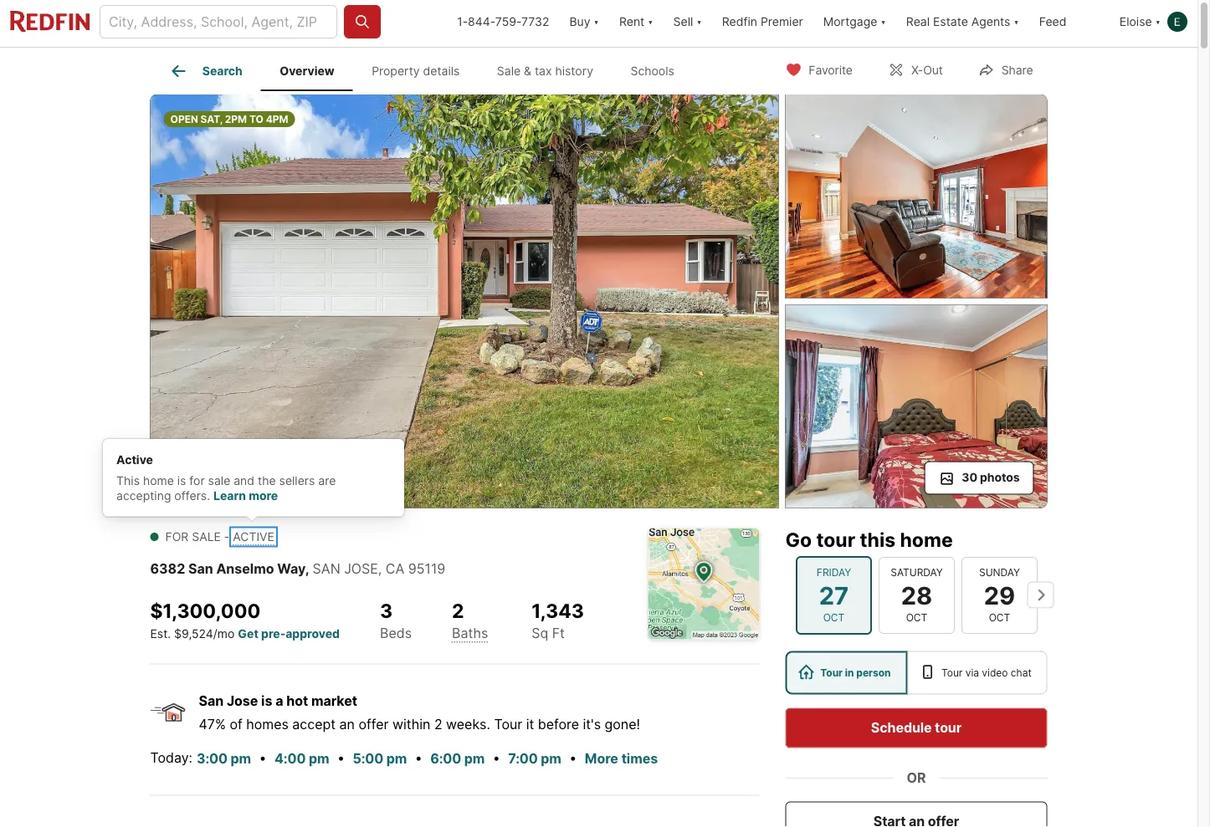 Task type: vqa. For each thing, say whether or not it's contained in the screenshot.
▾ for Sell ▾
yes



Task type: locate. For each thing, give the bounding box(es) containing it.
pm right 7:00
[[541, 751, 562, 768]]

4:00 pm button
[[274, 749, 330, 771]]

tour inside schedule tour button
[[935, 720, 962, 737]]

0 vertical spatial tour
[[817, 529, 856, 552]]

▾ right mortgage
[[881, 15, 886, 29]]

oct down 29
[[989, 612, 1010, 624]]

1 horizontal spatial tour
[[935, 720, 962, 737]]

0 horizontal spatial 2
[[434, 717, 443, 733]]

search link
[[169, 61, 243, 81]]

1 horizontal spatial ,
[[378, 561, 382, 578]]

▾
[[594, 15, 599, 29], [648, 15, 653, 29], [697, 15, 702, 29], [881, 15, 886, 29], [1014, 15, 1019, 29], [1156, 15, 1161, 29]]

$1,300,000
[[150, 600, 261, 623]]

sunday 29 oct
[[979, 567, 1020, 624]]

5 pm from the left
[[541, 751, 562, 768]]

5:00 pm button
[[352, 749, 408, 771]]

4 ▾ from the left
[[881, 15, 886, 29]]

rent ▾ button
[[609, 0, 664, 47]]

30 photos button
[[924, 462, 1034, 495]]

it's
[[583, 717, 601, 733]]

oct inside sunday 29 oct
[[989, 612, 1010, 624]]

video button
[[164, 462, 249, 495]]

1 horizontal spatial is
[[261, 694, 272, 710]]

1 pm from the left
[[231, 751, 251, 768]]

▾ for eloise ▾
[[1156, 15, 1161, 29]]

0 vertical spatial home
[[143, 474, 174, 488]]

schools
[[631, 64, 675, 78]]

home up saturday in the right bottom of the page
[[900, 529, 953, 552]]

oct inside friday 27 oct
[[823, 612, 845, 624]]

tour via video chat
[[942, 667, 1032, 679]]

ft
[[552, 626, 565, 642]]

▾ right agents
[[1014, 15, 1019, 29]]

-
[[224, 530, 230, 545]]

out
[[924, 63, 943, 77]]

list box
[[786, 652, 1048, 695]]

tour left via
[[942, 667, 963, 679]]

0 vertical spatial 2
[[452, 600, 464, 623]]

hot
[[286, 694, 308, 710]]

list box containing tour in person
[[786, 652, 1048, 695]]

6 ▾ from the left
[[1156, 15, 1161, 29]]

• left more
[[570, 751, 577, 767]]

1 horizontal spatial tour
[[821, 667, 843, 679]]

2 horizontal spatial tour
[[942, 667, 963, 679]]

x-
[[912, 63, 924, 77]]

1 vertical spatial tour
[[935, 720, 962, 737]]

learn
[[214, 489, 246, 503]]

2pm
[[225, 113, 247, 125]]

▾ for mortgage ▾
[[881, 15, 886, 29]]

0 horizontal spatial ,
[[305, 561, 309, 578]]

sell
[[674, 15, 693, 29]]

▾ for buy ▾
[[594, 15, 599, 29]]

tab list
[[150, 48, 707, 91]]

anselmo
[[216, 561, 274, 578]]

3
[[380, 600, 393, 623]]

video
[[201, 471, 235, 485]]

tour in person option
[[786, 652, 908, 695]]

7:00 pm button
[[508, 749, 562, 771]]

▾ right buy
[[594, 15, 599, 29]]

tour up friday
[[817, 529, 856, 552]]

real estate agents ▾
[[906, 15, 1019, 29]]

in
[[845, 667, 854, 679]]

gone!
[[605, 717, 640, 733]]

sale
[[208, 474, 230, 488]]

within
[[393, 717, 431, 733]]

real estate agents ▾ link
[[906, 0, 1019, 47]]

this
[[860, 529, 896, 552]]

san up 47%
[[199, 694, 224, 710]]

0 horizontal spatial oct
[[823, 612, 845, 624]]

schedule tour button
[[786, 709, 1048, 749]]

ca
[[386, 561, 405, 578]]

feed button
[[1030, 0, 1110, 47]]

3:00
[[197, 751, 228, 768]]

3 beds
[[380, 600, 412, 642]]

1 horizontal spatial 2
[[452, 600, 464, 623]]

pm right 6:00
[[464, 751, 485, 768]]

oct down 28
[[906, 612, 927, 624]]

real estate agents ▾ button
[[896, 0, 1030, 47]]

2 horizontal spatial oct
[[989, 612, 1010, 624]]

is inside "san jose is a hot market 47% of homes accept an offer within 2 weeks. tour it before it's gone!"
[[261, 694, 272, 710]]

rent
[[619, 15, 645, 29]]

2 up baths
[[452, 600, 464, 623]]

• left 6:00
[[415, 751, 423, 767]]

▾ for rent ▾
[[648, 15, 653, 29]]

tour left it
[[494, 717, 523, 733]]

oct for 28
[[906, 612, 927, 624]]

get pre-approved link
[[238, 627, 340, 641]]

oct down "27"
[[823, 612, 845, 624]]

1 vertical spatial home
[[900, 529, 953, 552]]

times
[[622, 751, 658, 768]]

for
[[190, 474, 205, 488]]

2 baths
[[452, 600, 488, 642]]

sell ▾ button
[[674, 0, 702, 47]]

2 , from the left
[[378, 561, 382, 578]]

friday 27 oct
[[817, 567, 851, 624]]

person
[[857, 667, 891, 679]]

for sale -
[[165, 530, 233, 545]]

, left ca
[[378, 561, 382, 578]]

3 ▾ from the left
[[697, 15, 702, 29]]

1 horizontal spatial oct
[[906, 612, 927, 624]]

5 ▾ from the left
[[1014, 15, 1019, 29]]

and
[[234, 474, 255, 488]]

tour for schedule
[[935, 720, 962, 737]]

history
[[555, 64, 594, 78]]

street view
[[293, 471, 359, 485]]

0 horizontal spatial tour
[[494, 717, 523, 733]]

2 inside "san jose is a hot market 47% of homes accept an offer within 2 weeks. tour it before it's gone!"
[[434, 717, 443, 733]]

▾ right sell
[[697, 15, 702, 29]]

mortgage ▾
[[824, 15, 886, 29]]

3 oct from the left
[[989, 612, 1010, 624]]

0 vertical spatial is
[[177, 474, 186, 488]]

• left the "5:00"
[[337, 751, 345, 767]]

san inside "san jose is a hot market 47% of homes accept an offer within 2 weeks. tour it before it's gone!"
[[199, 694, 224, 710]]

is left for
[[177, 474, 186, 488]]

2 right 'within'
[[434, 717, 443, 733]]

4 pm from the left
[[464, 751, 485, 768]]

photos
[[980, 471, 1020, 485]]

▾ left the user photo
[[1156, 15, 1161, 29]]

agents
[[972, 15, 1011, 29]]

user photo image
[[1168, 12, 1188, 32]]

1 ▾ from the left
[[594, 15, 599, 29]]

2 inside 2 baths
[[452, 600, 464, 623]]

saturday 28 oct
[[891, 567, 943, 624]]

property details
[[372, 64, 460, 78]]

, left san
[[305, 561, 309, 578]]

active
[[116, 453, 153, 467]]

the
[[258, 474, 276, 488]]

tour left in
[[821, 667, 843, 679]]

1 vertical spatial san
[[199, 694, 224, 710]]

sell ▾
[[674, 15, 702, 29]]

to
[[249, 113, 264, 125]]

$9,524
[[174, 627, 213, 641]]

6382 san anselmo way, san jose, ca 95119 image
[[150, 95, 779, 509], [786, 95, 1048, 298], [786, 305, 1048, 509]]

1 vertical spatial is
[[261, 694, 272, 710]]

chat
[[1011, 667, 1032, 679]]

2
[[452, 600, 464, 623], [434, 717, 443, 733]]

tour
[[821, 667, 843, 679], [942, 667, 963, 679], [494, 717, 523, 733]]

0 horizontal spatial is
[[177, 474, 186, 488]]

pm right 4:00
[[309, 751, 329, 768]]

is for home
[[177, 474, 186, 488]]

None button
[[796, 556, 872, 635], [879, 557, 955, 634], [961, 557, 1038, 634], [796, 556, 872, 635], [879, 557, 955, 634], [961, 557, 1038, 634]]

oct inside saturday 28 oct
[[906, 612, 927, 624]]

▾ right rent
[[648, 15, 653, 29]]

0 horizontal spatial home
[[143, 474, 174, 488]]

pm right the "5:00"
[[387, 751, 407, 768]]

sale & tax history tab
[[479, 51, 612, 91]]

pm right 3:00
[[231, 751, 251, 768]]

3 pm from the left
[[387, 751, 407, 768]]

• left 7:00
[[493, 751, 500, 767]]

san down for sale -
[[188, 561, 213, 578]]

• left 4:00
[[259, 751, 267, 767]]

sale & tax history
[[497, 64, 594, 78]]

share button
[[964, 52, 1048, 87]]

buy ▾ button
[[570, 0, 599, 47]]

weeks.
[[446, 717, 490, 733]]

is inside "this home is for sale and the sellers are accepting offers."
[[177, 474, 186, 488]]

1 oct from the left
[[823, 612, 845, 624]]

buy ▾ button
[[560, 0, 609, 47]]

estate
[[933, 15, 968, 29]]

1 vertical spatial 2
[[434, 717, 443, 733]]

schools tab
[[612, 51, 693, 91]]

eloise
[[1120, 15, 1152, 29]]

0 horizontal spatial tour
[[817, 529, 856, 552]]

1 horizontal spatial home
[[900, 529, 953, 552]]

search
[[202, 64, 243, 78]]

real
[[906, 15, 930, 29]]

2 ▾ from the left
[[648, 15, 653, 29]]

home up accepting
[[143, 474, 174, 488]]

tour right schedule
[[935, 720, 962, 737]]

is left a
[[261, 694, 272, 710]]

2 oct from the left
[[906, 612, 927, 624]]

more
[[249, 489, 278, 503]]

home inside "this home is for sale and the sellers are accepting offers."
[[143, 474, 174, 488]]

5 • from the left
[[570, 751, 577, 767]]



Task type: describe. For each thing, give the bounding box(es) containing it.
1-
[[457, 15, 468, 29]]

sat,
[[201, 113, 223, 125]]

property details tab
[[353, 51, 479, 91]]

3:00 pm button
[[196, 749, 252, 771]]

$1,300,000 est. $9,524 /mo get pre-approved
[[150, 600, 340, 641]]

1 , from the left
[[305, 561, 309, 578]]

4 • from the left
[[493, 751, 500, 767]]

6382 san anselmo way , san jose , ca 95119
[[150, 561, 446, 578]]

tour for tour in person
[[821, 667, 843, 679]]

property
[[372, 64, 420, 78]]

approved
[[286, 627, 340, 641]]

1-844-759-7732
[[457, 15, 550, 29]]

offers.
[[174, 489, 210, 503]]

overview
[[280, 64, 335, 78]]

more
[[585, 751, 619, 768]]

open sat, 2pm to 4pm link
[[150, 95, 779, 512]]

offer
[[359, 717, 389, 733]]

an
[[340, 717, 355, 733]]

is for jose
[[261, 694, 272, 710]]

sellers
[[279, 474, 315, 488]]

5:00
[[353, 751, 384, 768]]

est.
[[150, 627, 171, 641]]

City, Address, School, Agent, ZIP search field
[[100, 5, 337, 39]]

get
[[238, 627, 259, 641]]

homes
[[246, 717, 289, 733]]

are
[[318, 474, 336, 488]]

6:00
[[431, 751, 461, 768]]

accepting
[[116, 489, 171, 503]]

tab list containing search
[[150, 48, 707, 91]]

29
[[984, 581, 1015, 610]]

pre-
[[261, 627, 286, 641]]

it
[[526, 717, 534, 733]]

next image
[[1028, 582, 1054, 609]]

oct for 29
[[989, 612, 1010, 624]]

street
[[293, 471, 328, 485]]

1 • from the left
[[259, 751, 267, 767]]

▾ for sell ▾
[[697, 15, 702, 29]]

learn more link
[[214, 489, 278, 503]]

today: 3:00 pm • 4:00 pm • 5:00 pm • 6:00 pm • 7:00 pm • more times
[[150, 751, 658, 768]]

7732
[[522, 15, 550, 29]]

7:00
[[508, 751, 538, 768]]

28
[[901, 581, 932, 610]]

this
[[116, 474, 140, 488]]

1-844-759-7732 link
[[457, 15, 550, 29]]

tax
[[535, 64, 552, 78]]

mortgage ▾ button
[[824, 0, 886, 47]]

for
[[165, 530, 189, 545]]

redfin premier
[[722, 15, 804, 29]]

jose
[[227, 694, 258, 710]]

2 • from the left
[[337, 751, 345, 767]]

active
[[233, 530, 275, 545]]

95119
[[408, 561, 446, 578]]

san
[[313, 561, 340, 578]]

27
[[819, 581, 849, 610]]

tour in person
[[821, 667, 891, 679]]

submit search image
[[354, 13, 371, 30]]

this home is for sale and the sellers are accepting offers.
[[116, 474, 336, 503]]

sell ▾ button
[[664, 0, 712, 47]]

mortgage ▾ button
[[814, 0, 896, 47]]

friday
[[817, 567, 851, 579]]

redfin
[[722, 15, 758, 29]]

sunday
[[979, 567, 1020, 579]]

tour via video chat option
[[908, 652, 1048, 695]]

oct for 27
[[823, 612, 845, 624]]

before
[[538, 717, 579, 733]]

0 vertical spatial san
[[188, 561, 213, 578]]

rent ▾
[[619, 15, 653, 29]]

2 pm from the left
[[309, 751, 329, 768]]

4pm
[[266, 113, 288, 125]]

30 photos
[[962, 471, 1020, 485]]

map entry image
[[648, 529, 760, 640]]

tour inside "san jose is a hot market 47% of homes accept an offer within 2 weeks. tour it before it's gone!"
[[494, 717, 523, 733]]

premier
[[761, 15, 804, 29]]

tour for go
[[817, 529, 856, 552]]

more times link
[[585, 751, 658, 768]]

1,343
[[532, 600, 584, 623]]

details
[[423, 64, 460, 78]]

tour for tour via video chat
[[942, 667, 963, 679]]

overview tab
[[261, 51, 353, 91]]

jose
[[344, 561, 378, 578]]

4:00
[[275, 751, 306, 768]]

go
[[786, 529, 812, 552]]

open
[[170, 113, 198, 125]]

buy ▾
[[570, 15, 599, 29]]

market
[[311, 694, 358, 710]]

3 • from the left
[[415, 751, 423, 767]]

1,343 sq ft
[[532, 600, 584, 642]]

video
[[982, 667, 1008, 679]]

x-out
[[912, 63, 943, 77]]

favorite
[[809, 63, 853, 77]]

6382
[[150, 561, 185, 578]]

way
[[277, 561, 305, 578]]

open sat, 2pm to 4pm
[[170, 113, 288, 125]]

buy
[[570, 15, 591, 29]]

759-
[[495, 15, 522, 29]]



